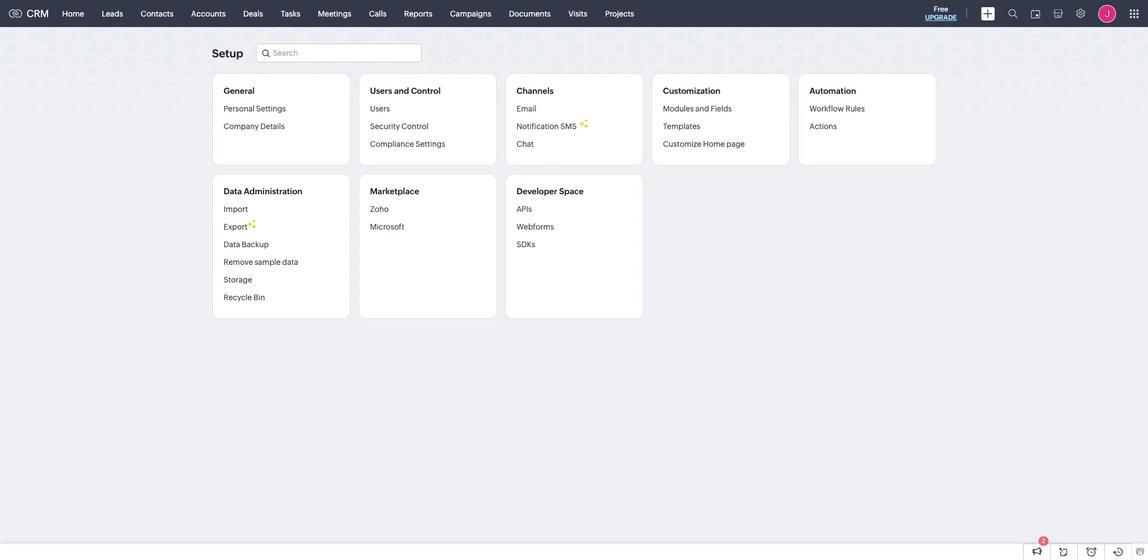 Task type: describe. For each thing, give the bounding box(es) containing it.
administration
[[244, 187, 302, 196]]

details
[[260, 122, 285, 131]]

documents
[[509, 9, 551, 18]]

workflow rules link
[[810, 104, 865, 118]]

crm link
[[9, 8, 49, 19]]

actions link
[[810, 118, 837, 135]]

data for data administration
[[224, 187, 242, 196]]

campaigns
[[450, 9, 491, 18]]

tasks
[[281, 9, 300, 18]]

contacts link
[[132, 0, 182, 27]]

security control link
[[370, 118, 429, 135]]

settings for compliance settings
[[416, 140, 445, 149]]

bin
[[253, 294, 265, 302]]

data backup link
[[224, 236, 269, 254]]

tasks link
[[272, 0, 309, 27]]

deals
[[243, 9, 263, 18]]

compliance settings
[[370, 140, 445, 149]]

automation
[[810, 86, 856, 96]]

personal
[[224, 104, 255, 113]]

free
[[934, 5, 948, 13]]

reports link
[[395, 0, 441, 27]]

zoho
[[370, 205, 389, 214]]

workflow rules
[[810, 104, 865, 113]]

profile image
[[1098, 5, 1116, 22]]

compliance
[[370, 140, 414, 149]]

sms
[[560, 122, 577, 131]]

leads
[[102, 9, 123, 18]]

workflow
[[810, 104, 844, 113]]

reports
[[404, 9, 432, 18]]

customize home page link
[[663, 135, 745, 153]]

data administration
[[224, 187, 302, 196]]

email
[[517, 104, 536, 113]]

backup
[[242, 240, 269, 249]]

general
[[224, 86, 255, 96]]

remove
[[224, 258, 253, 267]]

data
[[282, 258, 298, 267]]

create menu element
[[974, 0, 1002, 27]]

documents link
[[500, 0, 560, 27]]

recycle bin link
[[224, 289, 265, 307]]

2
[[1042, 538, 1045, 545]]

personal settings
[[224, 104, 286, 113]]

company details
[[224, 122, 285, 131]]

Search text field
[[256, 44, 421, 62]]

1 horizontal spatial home
[[703, 140, 725, 149]]

personal settings link
[[224, 104, 286, 118]]

visits link
[[560, 0, 596, 27]]

0 vertical spatial control
[[411, 86, 441, 96]]

contacts
[[141, 9, 173, 18]]

users for users
[[370, 104, 390, 113]]

calendar image
[[1031, 9, 1040, 18]]

profile element
[[1092, 0, 1123, 27]]

search image
[[1008, 9, 1018, 18]]

modules and fields link
[[663, 104, 732, 118]]

recycle
[[224, 294, 252, 302]]

storage
[[224, 276, 252, 285]]

data backup
[[224, 240, 269, 249]]

projects
[[605, 9, 634, 18]]

users link
[[370, 104, 390, 118]]

customize home page
[[663, 140, 745, 149]]

page
[[727, 140, 745, 149]]

security
[[370, 122, 400, 131]]

notification
[[517, 122, 559, 131]]

upgrade
[[925, 14, 957, 22]]

sample
[[255, 258, 281, 267]]

microsoft
[[370, 223, 404, 232]]

accounts
[[191, 9, 226, 18]]

users and control
[[370, 86, 441, 96]]

control inside security control link
[[401, 122, 429, 131]]

and for users
[[394, 86, 409, 96]]

free upgrade
[[925, 5, 957, 22]]

meetings
[[318, 9, 351, 18]]

import
[[224, 205, 248, 214]]

home link
[[53, 0, 93, 27]]

customization
[[663, 86, 720, 96]]

crm
[[27, 8, 49, 19]]



Task type: locate. For each thing, give the bounding box(es) containing it.
1 vertical spatial home
[[703, 140, 725, 149]]

control
[[411, 86, 441, 96], [401, 122, 429, 131]]

home left page on the top right of page
[[703, 140, 725, 149]]

zoho link
[[370, 205, 389, 218]]

control up security control link
[[411, 86, 441, 96]]

microsoft link
[[370, 218, 404, 236]]

settings for personal settings
[[256, 104, 286, 113]]

notification sms
[[517, 122, 577, 131]]

2 data from the top
[[224, 240, 240, 249]]

rules
[[846, 104, 865, 113]]

1 vertical spatial data
[[224, 240, 240, 249]]

projects link
[[596, 0, 643, 27]]

data down export link
[[224, 240, 240, 249]]

webforms link
[[517, 218, 554, 236]]

customize
[[663, 140, 702, 149]]

0 vertical spatial settings
[[256, 104, 286, 113]]

0 horizontal spatial home
[[62, 9, 84, 18]]

company
[[224, 122, 259, 131]]

webforms
[[517, 223, 554, 232]]

settings down security control link
[[416, 140, 445, 149]]

home inside 'link'
[[62, 9, 84, 18]]

sdks link
[[517, 236, 535, 254]]

modules
[[663, 104, 694, 113]]

0 vertical spatial and
[[394, 86, 409, 96]]

1 vertical spatial control
[[401, 122, 429, 131]]

notification sms link
[[517, 118, 577, 135]]

0 vertical spatial home
[[62, 9, 84, 18]]

remove sample data link
[[224, 254, 298, 271]]

data for data backup
[[224, 240, 240, 249]]

recycle bin
[[224, 294, 265, 302]]

templates link
[[663, 118, 700, 135]]

compliance settings link
[[370, 135, 445, 153]]

modules and fields
[[663, 104, 732, 113]]

1 vertical spatial and
[[695, 104, 709, 113]]

apis link
[[517, 205, 532, 218]]

1 horizontal spatial and
[[695, 104, 709, 113]]

1 vertical spatial users
[[370, 104, 390, 113]]

0 vertical spatial data
[[224, 187, 242, 196]]

sdks
[[517, 240, 535, 249]]

export
[[224, 223, 247, 232]]

visits
[[568, 9, 587, 18]]

fields
[[711, 104, 732, 113]]

chat
[[517, 140, 534, 149]]

marketplace
[[370, 187, 419, 196]]

1 horizontal spatial settings
[[416, 140, 445, 149]]

0 horizontal spatial settings
[[256, 104, 286, 113]]

1 data from the top
[[224, 187, 242, 196]]

and
[[394, 86, 409, 96], [695, 104, 709, 113]]

deals link
[[235, 0, 272, 27]]

and for modules
[[695, 104, 709, 113]]

security control
[[370, 122, 429, 131]]

home right crm
[[62, 9, 84, 18]]

calls link
[[360, 0, 395, 27]]

1 users from the top
[[370, 86, 392, 96]]

and up security control link
[[394, 86, 409, 96]]

and left "fields"
[[695, 104, 709, 113]]

users up security
[[370, 104, 390, 113]]

data
[[224, 187, 242, 196], [224, 240, 240, 249]]

create menu image
[[981, 7, 995, 20]]

actions
[[810, 122, 837, 131]]

templates
[[663, 122, 700, 131]]

campaigns link
[[441, 0, 500, 27]]

users for users and control
[[370, 86, 392, 96]]

0 horizontal spatial and
[[394, 86, 409, 96]]

channels
[[517, 86, 554, 96]]

accounts link
[[182, 0, 235, 27]]

0 vertical spatial users
[[370, 86, 392, 96]]

developer space
[[517, 187, 584, 196]]

1 vertical spatial settings
[[416, 140, 445, 149]]

apis
[[517, 205, 532, 214]]

developer
[[517, 187, 557, 196]]

None field
[[256, 44, 422, 62]]

users
[[370, 86, 392, 96], [370, 104, 390, 113]]

calls
[[369, 9, 387, 18]]

2 users from the top
[[370, 104, 390, 113]]

settings up details
[[256, 104, 286, 113]]

meetings link
[[309, 0, 360, 27]]

email link
[[517, 104, 536, 118]]

chat link
[[517, 135, 534, 153]]

data up "import"
[[224, 187, 242, 196]]

space
[[559, 187, 584, 196]]

setup
[[212, 47, 243, 59]]

company details link
[[224, 118, 285, 135]]

control up compliance settings
[[401, 122, 429, 131]]

search element
[[1002, 0, 1024, 27]]

remove sample data
[[224, 258, 298, 267]]

storage link
[[224, 271, 252, 289]]

users up users link
[[370, 86, 392, 96]]

home
[[62, 9, 84, 18], [703, 140, 725, 149]]

import link
[[224, 205, 248, 218]]



Task type: vqa. For each thing, say whether or not it's contained in the screenshot.
the Deals to the middle
no



